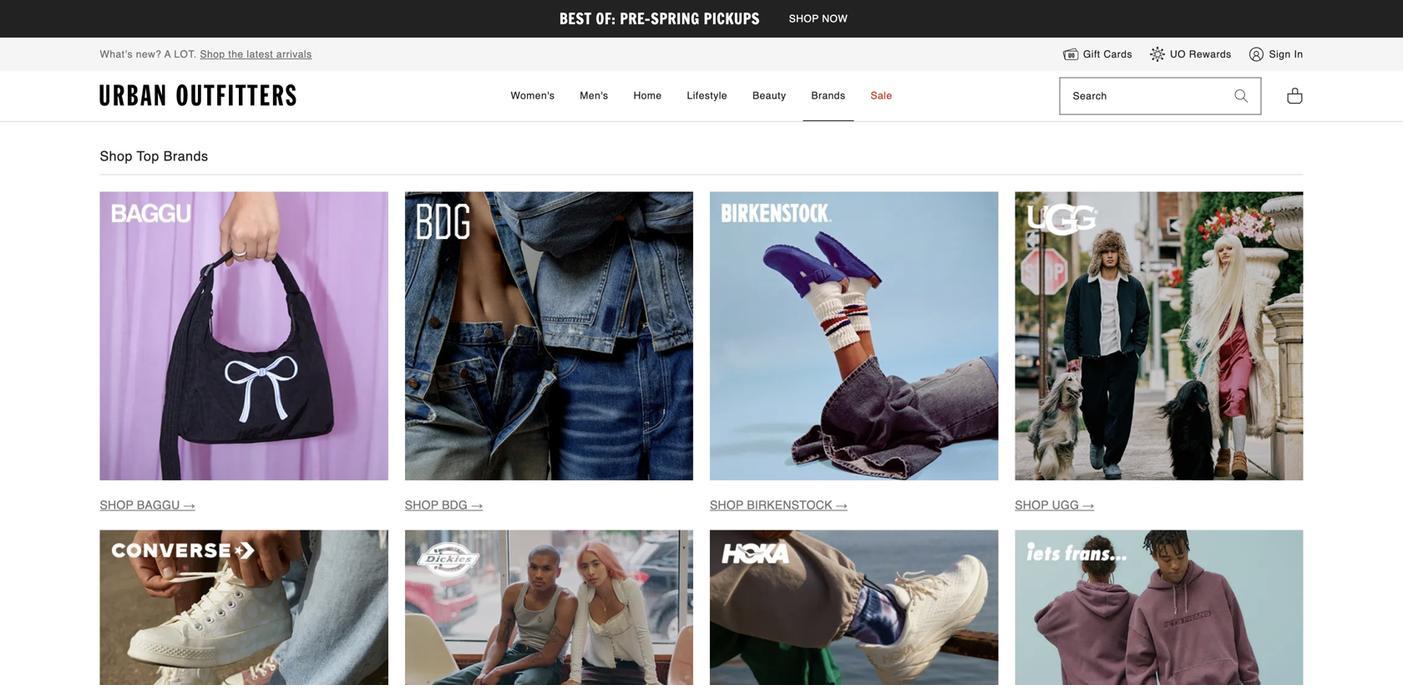 Task type: describe. For each thing, give the bounding box(es) containing it.
beauty
[[753, 90, 787, 101]]

home
[[634, 90, 662, 101]]

→ for shop baggu →
[[183, 498, 195, 512]]

women's
[[511, 90, 555, 101]]

gift
[[1084, 48, 1101, 60]]

pre-
[[620, 8, 651, 29]]

shop for shop baggu →
[[100, 498, 134, 512]]

shop birkenstock → link
[[710, 498, 848, 512]]

→ for shop birkenstock →
[[836, 498, 848, 512]]

best
[[560, 8, 592, 29]]

shop bdg → link
[[405, 498, 483, 512]]

shop for shop birkenstock →
[[710, 498, 744, 512]]

lifestyle
[[687, 90, 728, 101]]

uo rewards link
[[1150, 46, 1232, 63]]

lifestyle link
[[679, 71, 736, 121]]

0 vertical spatial shop
[[200, 49, 225, 60]]

brands link
[[803, 71, 854, 121]]

sign in
[[1270, 48, 1304, 60]]

shop the latest arrivals link
[[200, 49, 312, 60]]

what's
[[100, 49, 133, 60]]

Search text field
[[1061, 78, 1223, 114]]

shop dickies image
[[405, 530, 694, 685]]

uo rewards
[[1171, 48, 1232, 60]]

lot.
[[174, 49, 197, 60]]

shop now
[[789, 13, 848, 25]]

shop converse image
[[100, 530, 388, 685]]

men's link
[[572, 71, 617, 121]]

shop bdg →
[[405, 498, 483, 512]]

0 horizontal spatial shop
[[100, 148, 133, 164]]

in
[[1295, 48, 1304, 60]]

shop for shop ugg →
[[1016, 498, 1049, 512]]

sign in button
[[1249, 46, 1304, 63]]

shop birkenstock image
[[710, 192, 999, 480]]

of:
[[596, 8, 616, 29]]

arrivals
[[277, 49, 312, 60]]

sale
[[871, 90, 893, 101]]

1 vertical spatial brands
[[164, 148, 208, 164]]

birkenstock
[[747, 498, 833, 512]]

shop top brands
[[100, 148, 208, 164]]

shop ugg image
[[1016, 192, 1304, 480]]

uo
[[1171, 48, 1187, 60]]

shop baggu →
[[100, 498, 195, 512]]

urban outfitters image
[[100, 84, 296, 106]]

→ for shop ugg →
[[1083, 498, 1095, 512]]

women's link
[[503, 71, 564, 121]]



Task type: locate. For each thing, give the bounding box(es) containing it.
spring
[[651, 8, 700, 29]]

shop
[[200, 49, 225, 60], [100, 148, 133, 164]]

shop birkenstock →
[[710, 498, 848, 512]]

brands left sale
[[812, 90, 846, 101]]

brands inside main navigation 'element'
[[812, 90, 846, 101]]

→ right baggu
[[183, 498, 195, 512]]

top
[[137, 148, 159, 164]]

what's new? a lot. shop the latest arrivals
[[100, 49, 312, 60]]

now
[[823, 13, 848, 25]]

shop ugg →
[[1016, 498, 1095, 512]]

shop ugg → link
[[1016, 498, 1095, 512]]

1 horizontal spatial brands
[[812, 90, 846, 101]]

sale link
[[863, 71, 901, 121]]

brands
[[812, 90, 846, 101], [164, 148, 208, 164]]

men's
[[580, 90, 609, 101]]

shop for shop now
[[789, 13, 819, 25]]

1 → from the left
[[183, 498, 195, 512]]

→ for shop bdg →
[[471, 498, 483, 512]]

ugg
[[1053, 498, 1080, 512]]

search image
[[1236, 90, 1249, 103]]

→ right bdg
[[471, 498, 483, 512]]

1 horizontal spatial shop
[[200, 49, 225, 60]]

shop left ugg
[[1016, 498, 1049, 512]]

baggu
[[137, 498, 180, 512]]

my shopping bag image
[[1287, 86, 1304, 105]]

pickups
[[704, 8, 760, 29]]

hoka image
[[710, 530, 999, 685]]

a
[[165, 49, 171, 60]]

3 → from the left
[[836, 498, 848, 512]]

the
[[228, 49, 244, 60]]

cards
[[1104, 48, 1133, 60]]

home link
[[626, 71, 671, 121]]

rewards
[[1190, 48, 1232, 60]]

best of:  pre-spring pickups
[[560, 8, 764, 29]]

sign
[[1270, 48, 1292, 60]]

1 vertical spatial shop
[[100, 148, 133, 164]]

0 vertical spatial brands
[[812, 90, 846, 101]]

new?
[[136, 49, 162, 60]]

brands right top
[[164, 148, 208, 164]]

shop left now
[[789, 13, 819, 25]]

shop left birkenstock
[[710, 498, 744, 512]]

main navigation element
[[360, 71, 1043, 121]]

2 → from the left
[[471, 498, 483, 512]]

→ right ugg
[[1083, 498, 1095, 512]]

→ right birkenstock
[[836, 498, 848, 512]]

0 horizontal spatial brands
[[164, 148, 208, 164]]

shop baggu → link
[[100, 498, 195, 512]]

shop bdg image
[[405, 192, 694, 480]]

shop left top
[[100, 148, 133, 164]]

shop iets frans image
[[1016, 530, 1304, 685]]

latest
[[247, 49, 273, 60]]

shop now link
[[781, 13, 857, 25]]

→
[[183, 498, 195, 512], [471, 498, 483, 512], [836, 498, 848, 512], [1083, 498, 1095, 512]]

4 → from the left
[[1083, 498, 1095, 512]]

None search field
[[1061, 78, 1223, 114]]

shop left baggu
[[100, 498, 134, 512]]

shop left bdg
[[405, 498, 439, 512]]

shop left the
[[200, 49, 225, 60]]

gift cards
[[1084, 48, 1133, 60]]

gift cards link
[[1063, 46, 1133, 63]]

beauty link
[[745, 71, 795, 121]]

shop
[[789, 13, 819, 25], [100, 498, 134, 512], [405, 498, 439, 512], [710, 498, 744, 512], [1016, 498, 1049, 512]]

shop baggu image
[[100, 192, 388, 480]]

shop for shop bdg →
[[405, 498, 439, 512]]

bdg
[[442, 498, 468, 512]]



Task type: vqa. For each thing, say whether or not it's contained in the screenshot.
3.2"
no



